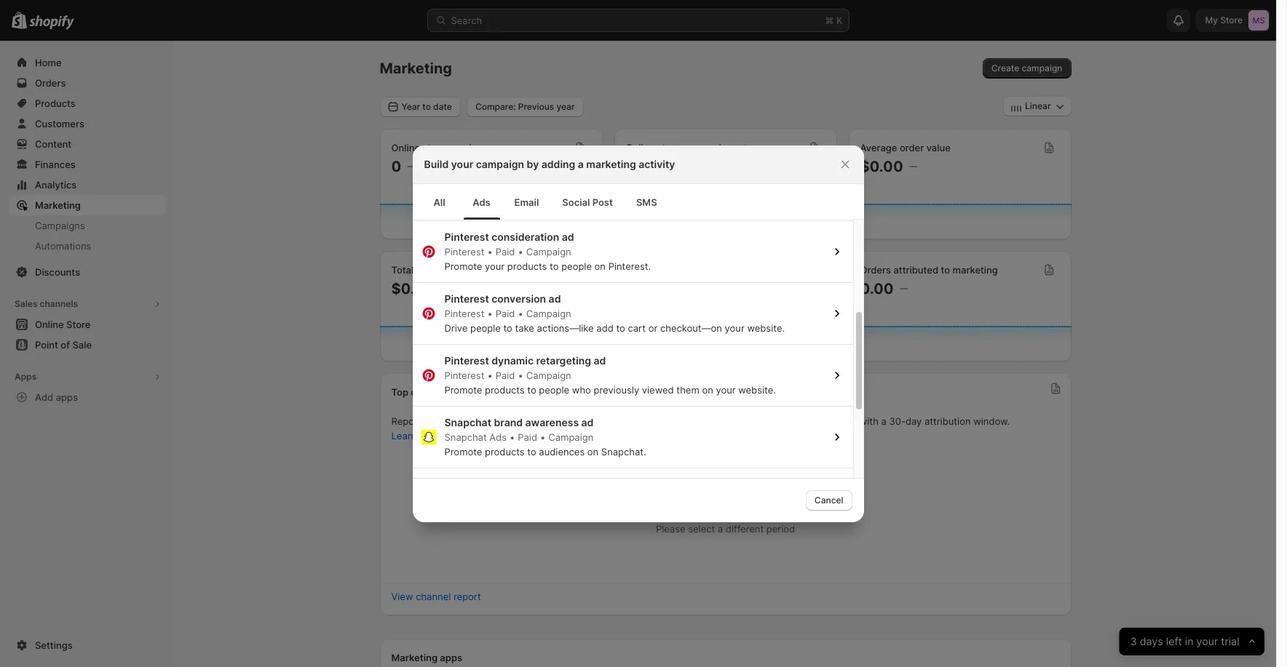 Task type: locate. For each thing, give the bounding box(es) containing it.
1 online from the left
[[391, 142, 420, 154]]

channels
[[40, 299, 78, 310]]

1 vertical spatial people
[[470, 322, 501, 334]]

0 vertical spatial apps
[[56, 392, 78, 403]]

create
[[992, 63, 1020, 74]]

1 vertical spatial apps
[[440, 653, 463, 664]]

marketing up campaigns
[[35, 200, 81, 211]]

0 horizontal spatial $0.00
[[391, 280, 435, 298]]

campaign inside pinterest conversion ad pinterest • paid • campaign drive people to take actions—like add to cart or checkout—on your website.
[[526, 308, 571, 319]]

3 snapchat from the top
[[445, 478, 492, 490]]

products for dynamic
[[485, 384, 525, 396]]

promote up based
[[445, 384, 482, 396]]

0 vertical spatial campaign
[[1022, 63, 1063, 74]]

sales left channels
[[15, 299, 38, 310]]

4 pinterest from the top
[[445, 308, 485, 319]]

ad up actions—like
[[549, 292, 561, 305]]

online for 0
[[391, 142, 420, 154]]

dynamic left shopping
[[494, 478, 536, 490]]

your right checkout—on
[[725, 322, 745, 334]]

1 vertical spatial marketing
[[35, 200, 81, 211]]

0 horizontal spatial marketing
[[586, 158, 636, 170]]

1 vertical spatial snapchat
[[445, 431, 487, 443]]

dynamic
[[492, 354, 534, 367], [494, 478, 536, 490]]

0 horizontal spatial sales
[[15, 299, 38, 310]]

no change image right 0
[[407, 161, 415, 173]]

online store conversion rate
[[626, 142, 753, 154]]

0 horizontal spatial a
[[578, 158, 584, 170]]

1 horizontal spatial a
[[718, 524, 723, 535]]

1 vertical spatial promote
[[445, 384, 482, 396]]

2 horizontal spatial marketing
[[953, 264, 998, 276]]

your down the consideration
[[485, 260, 505, 272]]

ads down the brand
[[490, 431, 507, 443]]

more
[[419, 430, 442, 442]]

1 horizontal spatial online
[[626, 142, 655, 154]]

2 horizontal spatial $0.00
[[860, 158, 903, 176]]

online
[[391, 142, 420, 154], [626, 142, 655, 154]]

campaign up audiences
[[549, 431, 594, 443]]

sales
[[416, 264, 440, 276]]

promote
[[445, 260, 482, 272], [445, 384, 482, 396], [445, 446, 482, 458]]

or
[[649, 322, 658, 334]]

campaign inside 'pinterest dynamic retargeting ad pinterest • paid • campaign promote products to people who previously viewed them on your website.'
[[526, 370, 571, 381]]

•
[[487, 246, 493, 257], [518, 246, 523, 257], [487, 308, 493, 319], [518, 308, 523, 319], [487, 370, 493, 381], [518, 370, 523, 381], [510, 431, 515, 443], [540, 431, 546, 443]]

0 vertical spatial dynamic
[[492, 354, 534, 367]]

store up activity
[[657, 142, 681, 154]]

1 horizontal spatial sales
[[626, 264, 650, 276]]

attribution
[[925, 416, 971, 427]]

apps inside button
[[56, 392, 78, 403]]

campaign down retargeting
[[526, 370, 571, 381]]

3 pinterest from the top
[[445, 292, 489, 305]]

people for dynamic
[[539, 384, 570, 396]]

people inside 'pinterest dynamic retargeting ad pinterest • paid • campaign promote products to people who previously viewed them on your website.'
[[539, 384, 570, 396]]

no change image right the 0.00
[[900, 283, 908, 295]]

ad
[[562, 230, 574, 243], [549, 292, 561, 305], [594, 354, 606, 367], [582, 416, 594, 429], [587, 478, 600, 490]]

tab list inside build your campaign by adding a marketing activity dialog
[[418, 184, 858, 220]]

ad inside 'pinterest dynamic retargeting ad pinterest • paid • campaign promote products to people who previously viewed them on your website.'
[[594, 354, 606, 367]]

all button
[[418, 185, 461, 220]]

no change image right "0%" at top
[[654, 161, 662, 173]]

1 vertical spatial a
[[882, 416, 887, 427]]

$0.00 for average
[[860, 158, 903, 176]]

30-
[[890, 416, 906, 427]]

no change image
[[909, 161, 917, 173], [440, 283, 448, 295], [900, 283, 908, 295]]

tab list containing all
[[418, 184, 858, 220]]

selected
[[782, 497, 820, 509]]

0 vertical spatial snapchat
[[445, 416, 492, 429]]

store up build
[[423, 142, 446, 154]]

people left pinterest.
[[562, 260, 592, 272]]

2 vertical spatial marketing
[[391, 653, 438, 664]]

0 vertical spatial website.
[[747, 322, 785, 334]]

to left audiences
[[527, 446, 536, 458]]

who
[[572, 384, 591, 396]]

1 vertical spatial conversion
[[492, 292, 546, 305]]

no change image for 0
[[407, 161, 415, 173]]

dynamic for snapchat
[[494, 478, 536, 490]]

no change image for order
[[909, 161, 917, 173]]

on
[[595, 260, 606, 272], [702, 384, 713, 396], [478, 416, 489, 427], [588, 446, 599, 458]]

0 horizontal spatial no change image
[[407, 161, 415, 173]]

products inside 'pinterest dynamic retargeting ad pinterest • paid • campaign promote products to people who previously viewed them on your website.'
[[485, 384, 525, 396]]

no change image
[[407, 161, 415, 173], [654, 161, 662, 173], [675, 283, 683, 295]]

campaign
[[526, 246, 571, 257], [526, 308, 571, 319], [526, 370, 571, 381], [549, 431, 594, 443]]

website. inside pinterest conversion ad pinterest • paid • campaign drive people to take actions—like add to cart or checkout—on your website.
[[747, 322, 785, 334]]

0 vertical spatial products
[[507, 260, 547, 272]]

products inside pinterest consideration ad pinterest • paid • campaign promote your products to people on pinterest.
[[507, 260, 547, 272]]

1 horizontal spatial campaign
[[1022, 63, 1063, 74]]

automations
[[35, 240, 91, 252]]

products inside snapchat brand awareness ad snapchat ads • paid • campaign promote products to audiences on snapchat.
[[485, 446, 525, 458]]

attributed for sales
[[653, 264, 698, 276]]

paid inside pinterest conversion ad pinterest • paid • campaign drive people to take actions—like add to cart or checkout—on your website.
[[496, 308, 515, 319]]

report
[[454, 591, 481, 603]]

marketing down search
[[380, 60, 452, 77]]

2 attributed from the left
[[894, 264, 939, 276]]

order
[[900, 142, 924, 154]]

build your campaign by adding a marketing activity
[[424, 158, 675, 170]]

on left pinterest.
[[595, 260, 606, 272]]

ad for awareness
[[582, 416, 594, 429]]

1 horizontal spatial apps
[[440, 653, 463, 664]]

1 attributed from the left
[[653, 264, 698, 276]]

on right based
[[478, 416, 489, 427]]

on inside pinterest consideration ad pinterest • paid • campaign promote your products to people on pinterest.
[[595, 260, 606, 272]]

0 vertical spatial ads
[[473, 196, 491, 208]]

promote right sales
[[445, 260, 482, 272]]

data
[[646, 497, 666, 509]]

2 store from the left
[[657, 142, 681, 154]]

0 horizontal spatial apps
[[56, 392, 78, 403]]

0 vertical spatial people
[[562, 260, 592, 272]]

0.00
[[860, 280, 894, 298]]

products down the consideration
[[507, 260, 547, 272]]

ad inside snapchat brand awareness ad snapchat ads • paid • campaign promote products to audiences on snapchat.
[[582, 416, 594, 429]]

0 horizontal spatial online
[[391, 142, 420, 154]]

view channel report button
[[383, 587, 490, 607]]

total sales
[[391, 264, 440, 276]]

ad inside pinterest consideration ad pinterest • paid • campaign promote your products to people on pinterest.
[[562, 230, 574, 243]]

sales
[[626, 264, 650, 276], [15, 299, 38, 310]]

$0.00 down average
[[860, 158, 903, 176]]

different
[[726, 524, 764, 535]]

people left the who
[[539, 384, 570, 396]]

pinterest
[[445, 230, 489, 243], [445, 246, 485, 257], [445, 292, 489, 305], [445, 308, 485, 319], [445, 354, 489, 367], [445, 370, 485, 381]]

store
[[423, 142, 446, 154], [657, 142, 681, 154]]

ads button
[[461, 185, 503, 220]]

a left 30-
[[882, 416, 887, 427]]

1 horizontal spatial marketing
[[712, 264, 757, 276]]

2 horizontal spatial no change image
[[675, 283, 683, 295]]

no
[[631, 497, 644, 509]]

the
[[713, 497, 728, 509]]

learn more link
[[391, 430, 442, 442]]

no change image up drive
[[440, 283, 448, 295]]

pinterest consideration ad pinterest • paid • campaign promote your products to people on pinterest.
[[445, 230, 651, 272]]

3 promote from the top
[[445, 446, 482, 458]]

2 promote from the top
[[445, 384, 482, 396]]

create campaign button
[[983, 58, 1072, 79]]

1 vertical spatial website.
[[739, 384, 776, 396]]

0 horizontal spatial conversion
[[492, 292, 546, 305]]

0 vertical spatial a
[[578, 158, 584, 170]]

checkout—on
[[661, 322, 722, 334]]

on right them
[[702, 384, 713, 396]]

a inside reporting is based on your utm parameters and connected app activities to your online store. reported with a 30-day attribution window. learn more
[[882, 416, 887, 427]]

dynamic down take
[[492, 354, 534, 367]]

2 horizontal spatial no change image
[[909, 161, 917, 173]]

$0.00 down total sales
[[391, 280, 435, 298]]

0 vertical spatial channel
[[411, 387, 447, 398]]

social post button
[[551, 185, 625, 220]]

channel right 'top' at the left of page
[[411, 387, 447, 398]]

marketing inside dialog
[[586, 158, 636, 170]]

conversion
[[683, 142, 733, 154], [492, 292, 546, 305]]

2 vertical spatial people
[[539, 384, 570, 396]]

online for 0%
[[626, 142, 655, 154]]

sms button
[[625, 185, 669, 220]]

marketing link
[[9, 195, 166, 216]]

people inside pinterest conversion ad pinterest • paid • campaign drive people to take actions—like add to cart or checkout—on your website.
[[470, 322, 501, 334]]

no change image down sales attributed to marketing
[[675, 283, 683, 295]]

ad down add
[[594, 354, 606, 367]]

adding
[[542, 158, 576, 170]]

0 vertical spatial promote
[[445, 260, 482, 272]]

all
[[434, 196, 445, 208]]

to up utm
[[527, 384, 536, 396]]

people inside pinterest consideration ad pinterest • paid • campaign promote your products to people on pinterest.
[[562, 260, 592, 272]]

retargeting
[[536, 354, 591, 367]]

your right them
[[716, 384, 736, 396]]

reported
[[816, 416, 857, 427]]

people for consideration
[[562, 260, 592, 272]]

a right "adding"
[[578, 158, 584, 170]]

view channel report
[[391, 591, 481, 603]]

0 horizontal spatial store
[[423, 142, 446, 154]]

campaign left by
[[476, 158, 524, 170]]

1 vertical spatial campaign
[[476, 158, 524, 170]]

products down the brand
[[485, 446, 525, 458]]

1 horizontal spatial $0.00
[[626, 280, 669, 298]]

online up 0
[[391, 142, 420, 154]]

promote down based
[[445, 446, 482, 458]]

people right drive
[[470, 322, 501, 334]]

0 horizontal spatial attributed
[[653, 264, 698, 276]]

1 vertical spatial sales
[[15, 299, 38, 310]]

sales for sales attributed to marketing
[[626, 264, 650, 276]]

1 horizontal spatial attributed
[[894, 264, 939, 276]]

to inside pinterest consideration ad pinterest • paid • campaign promote your products to people on pinterest.
[[550, 260, 559, 272]]

a inside dialog
[[578, 158, 584, 170]]

a right select
[[718, 524, 723, 535]]

campaign up actions—like
[[526, 308, 571, 319]]

is
[[438, 416, 445, 427]]

no change image for $0.00
[[675, 283, 683, 295]]

ad right shopping
[[587, 478, 600, 490]]

conversion up take
[[492, 292, 546, 305]]

sales for sales channels
[[15, 299, 38, 310]]

to
[[550, 260, 559, 272], [700, 264, 710, 276], [941, 264, 950, 276], [504, 322, 513, 334], [616, 322, 625, 334], [527, 384, 536, 396], [724, 416, 733, 427], [527, 446, 536, 458]]

orders
[[860, 264, 891, 276]]

0 horizontal spatial campaign
[[476, 158, 524, 170]]

1 horizontal spatial store
[[657, 142, 681, 154]]

online up "0%" at top
[[626, 142, 655, 154]]

2 online from the left
[[626, 142, 655, 154]]

1 promote from the top
[[445, 260, 482, 272]]

ads right all button
[[473, 196, 491, 208]]

no change image down order on the right of page
[[909, 161, 917, 173]]

sales inside sales channels button
[[15, 299, 38, 310]]

1 snapchat from the top
[[445, 416, 492, 429]]

marketing
[[380, 60, 452, 77], [35, 200, 81, 211], [391, 653, 438, 664]]

1 vertical spatial products
[[485, 384, 525, 396]]

products up the brand
[[485, 384, 525, 396]]

to right add
[[616, 322, 625, 334]]

products
[[507, 260, 547, 272], [485, 384, 525, 396], [485, 446, 525, 458]]

to down the consideration
[[550, 260, 559, 272]]

average
[[860, 142, 898, 154]]

ad down social
[[562, 230, 574, 243]]

website. inside 'pinterest dynamic retargeting ad pinterest • paid • campaign promote products to people who previously viewed them on your website.'
[[739, 384, 776, 396]]

with
[[860, 416, 879, 427]]

window.
[[974, 416, 1010, 427]]

2 vertical spatial promote
[[445, 446, 482, 458]]

apps
[[56, 392, 78, 403], [440, 653, 463, 664]]

campaign inside button
[[1022, 63, 1063, 74]]

2 horizontal spatial a
[[882, 416, 887, 427]]

store for 0
[[423, 142, 446, 154]]

2 vertical spatial a
[[718, 524, 723, 535]]

tab list
[[418, 184, 858, 220]]

to up checkout—on
[[700, 264, 710, 276]]

1 store from the left
[[423, 142, 446, 154]]

snapchat for snapchat brand awareness ad snapchat ads • paid • campaign promote products to audiences on snapchat.
[[445, 416, 492, 429]]

attributed right pinterest.
[[653, 264, 698, 276]]

to inside snapchat brand awareness ad snapchat ads • paid • campaign promote products to audiences on snapchat.
[[527, 446, 536, 458]]

2 snapchat from the top
[[445, 431, 487, 443]]

campaign down the consideration
[[526, 246, 571, 257]]

1 horizontal spatial no change image
[[654, 161, 662, 173]]

conversion left rate
[[683, 142, 733, 154]]

discounts link
[[9, 262, 166, 283]]

2 vertical spatial snapchat
[[445, 478, 492, 490]]

day
[[906, 416, 922, 427]]

marketing down 'view'
[[391, 653, 438, 664]]

1 vertical spatial ads
[[490, 431, 507, 443]]

channel for top
[[411, 387, 447, 398]]

website. for pinterest conversion ad
[[747, 322, 785, 334]]

campaigns link
[[9, 216, 166, 236]]

range
[[753, 497, 779, 509]]

dynamic inside 'pinterest dynamic retargeting ad pinterest • paid • campaign promote products to people who previously viewed them on your website.'
[[492, 354, 534, 367]]

channel for view
[[416, 591, 451, 603]]

0 horizontal spatial no change image
[[440, 283, 448, 295]]

attributed right orders
[[894, 264, 939, 276]]

automations link
[[9, 236, 166, 256]]

campaign right create
[[1022, 63, 1063, 74]]

ad inside pinterest conversion ad pinterest • paid • campaign drive people to take actions—like add to cart or checkout—on your website.
[[549, 292, 561, 305]]

paid inside snapchat brand awareness ad snapchat ads • paid • campaign promote products to audiences on snapchat.
[[518, 431, 537, 443]]

to right activities
[[724, 416, 733, 427]]

connected
[[612, 416, 659, 427]]

to inside 'pinterest dynamic retargeting ad pinterest • paid • campaign promote products to people who previously viewed them on your website.'
[[527, 384, 536, 396]]

period
[[767, 524, 795, 535]]

channel inside button
[[416, 591, 451, 603]]

0
[[391, 158, 401, 176]]

sales up pinterest conversion ad pinterest • paid • campaign drive people to take actions—like add to cart or checkout—on your website.
[[626, 264, 650, 276]]

1 vertical spatial dynamic
[[494, 478, 536, 490]]

apps right add
[[56, 392, 78, 403]]

your inside 'pinterest dynamic retargeting ad pinterest • paid • campaign promote products to people who previously viewed them on your website.'
[[716, 384, 736, 396]]

campaign inside dialog
[[476, 158, 524, 170]]

pinterest conversion ad pinterest • paid • campaign drive people to take actions—like add to cart or checkout—on your website.
[[445, 292, 785, 334]]

channel right 'view'
[[416, 591, 451, 603]]

0 vertical spatial conversion
[[683, 142, 733, 154]]

1 horizontal spatial no change image
[[900, 283, 908, 295]]

1 horizontal spatial conversion
[[683, 142, 733, 154]]

1 vertical spatial channel
[[416, 591, 451, 603]]

on left snapchat.
[[588, 446, 599, 458]]

2 vertical spatial products
[[485, 446, 525, 458]]

apps down view channel report button
[[440, 653, 463, 664]]

ad down the who
[[582, 416, 594, 429]]

drive
[[445, 322, 468, 334]]

a
[[578, 158, 584, 170], [882, 416, 887, 427], [718, 524, 723, 535]]

$0.00 down pinterest.
[[626, 280, 669, 298]]

0 vertical spatial sales
[[626, 264, 650, 276]]



Task type: vqa. For each thing, say whether or not it's contained in the screenshot.
your
yes



Task type: describe. For each thing, give the bounding box(es) containing it.
social post
[[562, 196, 613, 208]]

value
[[927, 142, 951, 154]]

paid inside pinterest consideration ad pinterest • paid • campaign promote your products to people on pinterest.
[[496, 246, 515, 257]]

2 pinterest from the top
[[445, 246, 485, 257]]

campaigns
[[35, 220, 85, 232]]

and
[[592, 416, 609, 427]]

add apps button
[[9, 387, 166, 408]]

apps for add apps
[[56, 392, 78, 403]]

6 pinterest from the top
[[445, 370, 485, 381]]

home link
[[9, 52, 166, 73]]

activities
[[681, 416, 721, 427]]

cart
[[628, 322, 646, 334]]

0 vertical spatial marketing
[[380, 60, 452, 77]]

campaign inside pinterest consideration ad pinterest • paid • campaign promote your products to people on pinterest.
[[526, 246, 571, 257]]

apps button
[[9, 367, 166, 387]]

take
[[515, 322, 534, 334]]

your left online
[[736, 416, 755, 427]]

sms
[[636, 196, 657, 208]]

activity
[[639, 158, 675, 170]]

your down sessions
[[451, 158, 474, 170]]

brand
[[494, 416, 523, 429]]

5 pinterest from the top
[[445, 354, 489, 367]]

based
[[448, 416, 475, 427]]

sales channels
[[15, 299, 78, 310]]

to inside reporting is based on your utm parameters and connected app activities to your online store. reported with a 30-day attribution window. learn more
[[724, 416, 733, 427]]

apps
[[15, 371, 37, 382]]

performance
[[450, 387, 509, 398]]

app
[[662, 416, 679, 427]]

viewed
[[642, 384, 674, 396]]

settings
[[35, 640, 73, 652]]

create campaign
[[992, 63, 1063, 74]]

reporting is based on your utm parameters and connected app activities to your online store. reported with a 30-day attribution window. learn more
[[391, 416, 1010, 442]]

ads inside button
[[473, 196, 491, 208]]

paid inside 'pinterest dynamic retargeting ad pinterest • paid • campaign promote products to people who previously viewed them on your website.'
[[496, 370, 515, 381]]

⌘ k
[[825, 15, 843, 26]]

on inside snapchat brand awareness ad snapchat ads • paid • campaign promote products to audiences on snapchat.
[[588, 446, 599, 458]]

sales attributed to marketing
[[626, 264, 757, 276]]

no change image for sales
[[440, 283, 448, 295]]

orders attributed to marketing
[[860, 264, 998, 276]]

snapchat brand awareness ad snapchat ads • paid • campaign promote products to audiences on snapchat.
[[445, 416, 646, 458]]

attributed for orders
[[894, 264, 939, 276]]

add
[[35, 392, 53, 403]]

cancel button
[[806, 490, 852, 511]]

products for consideration
[[507, 260, 547, 272]]

store for 0%
[[657, 142, 681, 154]]

ad for shopping
[[587, 478, 600, 490]]

build your campaign by adding a marketing activity dialog
[[0, 0, 1277, 592]]

dynamic for pinterest
[[492, 354, 534, 367]]

actions—like
[[537, 322, 594, 334]]

k
[[837, 15, 843, 26]]

apps for marketing apps
[[440, 653, 463, 664]]

promote inside pinterest consideration ad pinterest • paid • campaign promote your products to people on pinterest.
[[445, 260, 482, 272]]

conversion inside pinterest conversion ad pinterest • paid • campaign drive people to take actions—like add to cart or checkout—on your website.
[[492, 292, 546, 305]]

please
[[656, 524, 686, 535]]

found
[[669, 497, 695, 509]]

on inside reporting is based on your utm parameters and connected app activities to your online store. reported with a 30-day attribution window. learn more
[[478, 416, 489, 427]]

consideration
[[492, 230, 560, 243]]

total
[[391, 264, 414, 276]]

no change image for attributed
[[900, 283, 908, 295]]

store.
[[787, 416, 813, 427]]

sales channels button
[[9, 294, 166, 315]]

build
[[424, 158, 449, 170]]

snapchat dynamic shopping ad
[[445, 478, 600, 490]]

settings link
[[9, 636, 166, 656]]

audiences
[[539, 446, 585, 458]]

marketing for sales
[[712, 264, 757, 276]]

marketing for orders
[[953, 264, 998, 276]]

website. for pinterest dynamic retargeting ad
[[739, 384, 776, 396]]

add
[[597, 322, 614, 334]]

select
[[688, 524, 715, 535]]

ad for retargeting
[[594, 354, 606, 367]]

average order value
[[860, 142, 951, 154]]

reporting
[[391, 416, 435, 427]]

promote inside 'pinterest dynamic retargeting ad pinterest • paid • campaign promote products to people who previously viewed them on your website.'
[[445, 384, 482, 396]]

rate
[[735, 142, 753, 154]]

add apps
[[35, 392, 78, 403]]

pinterest dynamic retargeting ad pinterest • paid • campaign promote products to people who previously viewed them on your website.
[[445, 354, 776, 396]]

sessions
[[449, 142, 488, 154]]

no change image for 0%
[[654, 161, 662, 173]]

campaign inside snapchat brand awareness ad snapchat ads • paid • campaign promote products to audiences on snapchat.
[[549, 431, 594, 443]]

by
[[527, 158, 539, 170]]

snapchat.
[[601, 446, 646, 458]]

discounts
[[35, 267, 80, 278]]

search
[[451, 15, 482, 26]]

0%
[[626, 158, 648, 176]]

top channel performance
[[391, 387, 509, 398]]

social
[[562, 196, 590, 208]]

awareness
[[525, 416, 579, 429]]

1 pinterest from the top
[[445, 230, 489, 243]]

post
[[593, 196, 613, 208]]

on inside 'pinterest dynamic retargeting ad pinterest • paid • campaign promote products to people who previously viewed them on your website.'
[[702, 384, 713, 396]]

email button
[[503, 185, 551, 220]]

snapchat for snapchat dynamic shopping ad
[[445, 478, 492, 490]]

$0.00 for total
[[391, 280, 435, 298]]

your inside pinterest consideration ad pinterest • paid • campaign promote your products to people on pinterest.
[[485, 260, 505, 272]]

previously
[[594, 384, 639, 396]]

to right orders
[[941, 264, 950, 276]]

learn
[[391, 430, 417, 442]]

view
[[391, 591, 413, 603]]

your left utm
[[492, 416, 512, 427]]

cancel
[[815, 495, 844, 506]]

pinterest.
[[609, 260, 651, 272]]

no data found for the date range selected
[[631, 497, 820, 509]]

to left take
[[504, 322, 513, 334]]

promote inside snapchat brand awareness ad snapchat ads • paid • campaign promote products to audiences on snapchat.
[[445, 446, 482, 458]]

date
[[730, 497, 751, 509]]

email
[[515, 196, 539, 208]]

shopify image
[[29, 15, 74, 30]]

online store sessions
[[391, 142, 488, 154]]

⌘
[[825, 15, 834, 26]]

ads inside snapchat brand awareness ad snapchat ads • paid • campaign promote products to audiences on snapchat.
[[490, 431, 507, 443]]

your inside pinterest conversion ad pinterest • paid • campaign drive people to take actions—like add to cart or checkout—on your website.
[[725, 322, 745, 334]]



